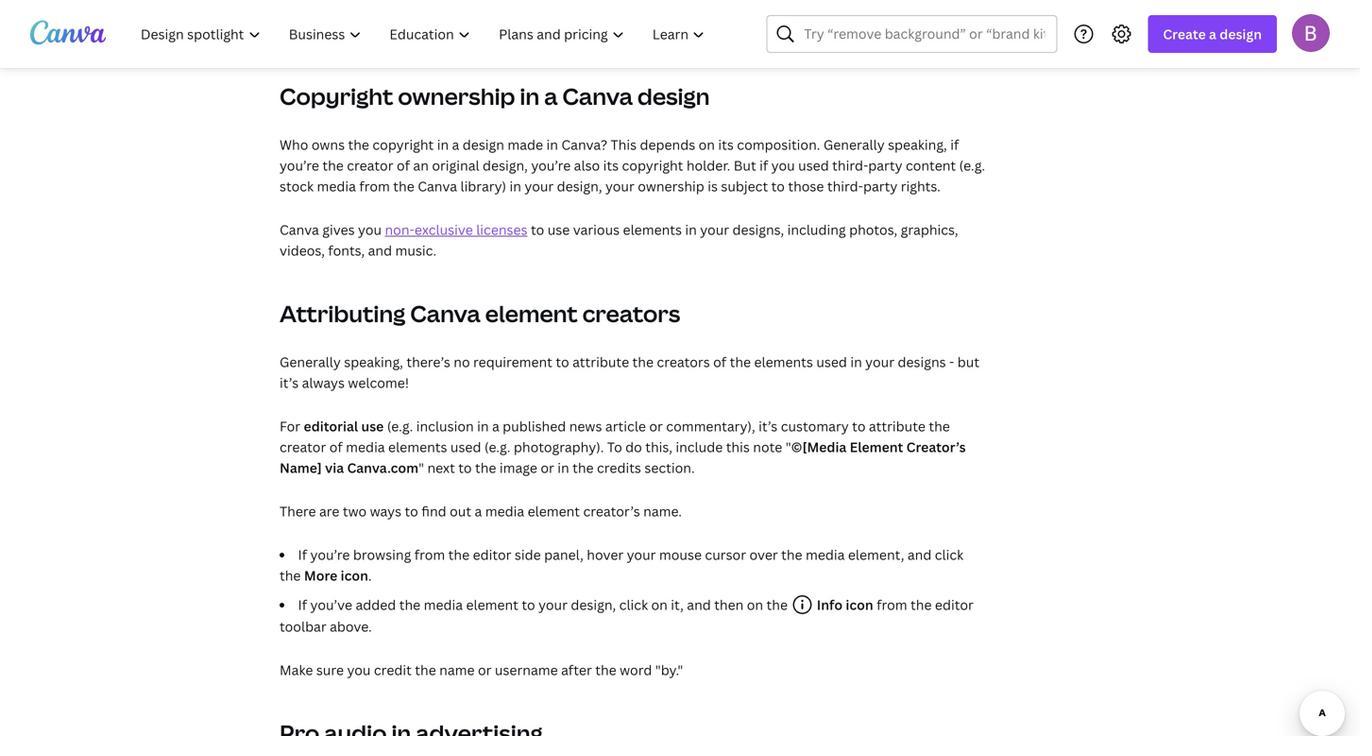 Task type: vqa. For each thing, say whether or not it's contained in the screenshot.
Projects button
no



Task type: describe. For each thing, give the bounding box(es) containing it.
there
[[280, 502, 316, 520]]

1 vertical spatial or
[[541, 459, 555, 477]]

the inside from the editor toolbar above.
[[911, 596, 932, 614]]

make sure you credit the name or username after the word "by."
[[280, 661, 684, 679]]

fonts,
[[328, 241, 365, 259]]

info icon
[[814, 596, 874, 614]]

generally inside who owns the copyright in a design made in canva? this depends on its composition. generally speaking, if you're the creator of an original design, you're also its copyright holder. but if you used third-party content (e.g. stock media from the canva library) in your design, your ownership is subject to those third-party rights.
[[824, 135, 885, 153]]

attribute inside (e.g. inclusion in a published news article or commentary), it's customary to attribute the creator of media elements used (e.g. photography). to do this, include this note "
[[869, 417, 926, 435]]

username
[[495, 661, 558, 679]]

name
[[440, 661, 475, 679]]

to use various elements in your designs, including photos, graphics, videos, fonts, and music.
[[280, 221, 959, 259]]

to right next
[[459, 459, 472, 477]]

to left find
[[405, 502, 418, 520]]

after
[[561, 661, 592, 679]]

you've
[[310, 596, 353, 614]]

above.
[[330, 617, 372, 635]]

click inside if you're browsing from the editor side panel, hover your mouse cursor over the media element, and click the
[[935, 546, 964, 564]]

to inside who owns the copyright in a design made in canva? this depends on its composition. generally speaking, if you're the creator of an original design, you're also its copyright holder. but if you used third-party content (e.g. stock media from the canva library) in your design, your ownership is subject to those third-party rights.
[[772, 177, 785, 195]]

videos,
[[280, 241, 325, 259]]

to down side
[[522, 596, 536, 614]]

cursor
[[705, 546, 747, 564]]

1 vertical spatial element
[[528, 502, 580, 520]]

this
[[726, 438, 750, 456]]

added
[[356, 596, 396, 614]]

if for you've
[[298, 596, 307, 614]]

and for to use various elements in your designs, including photos, graphics, videos, fonts, and music.
[[368, 241, 392, 259]]

there's
[[407, 353, 451, 371]]

you for name
[[347, 661, 371, 679]]

info
[[817, 596, 843, 614]]

non-
[[385, 221, 415, 238]]

your inside generally speaking, there's no requirement to attribute the creators of the elements used in your designs - but it's always welcome!
[[866, 353, 895, 371]]

icon for info icon
[[846, 596, 874, 614]]

generally inside generally speaking, there's no requirement to attribute the creators of the elements used in your designs - but it's always welcome!
[[280, 353, 341, 371]]

include
[[676, 438, 723, 456]]

speaking, inside who owns the copyright in a design made in canva? this depends on its composition. generally speaking, if you're the creator of an original design, you're also its copyright holder. but if you used third-party content (e.g. stock media from the canva library) in your design, your ownership is subject to those third-party rights.
[[888, 135, 948, 153]]

the right the owns
[[348, 135, 369, 153]]

of inside who owns the copyright in a design made in canva? this depends on its composition. generally speaking, if you're the creator of an original design, you're also its copyright holder. but if you used third-party content (e.g. stock media from the canva library) in your design, your ownership is subject to those third-party rights.
[[397, 156, 410, 174]]

creator's
[[584, 502, 640, 520]]

bob builder image
[[1293, 14, 1331, 52]]

your inside to use various elements in your designs, including photos, graphics, videos, fonts, and music.
[[700, 221, 730, 238]]

you're up stock
[[280, 156, 319, 174]]

1 horizontal spatial copyright
[[622, 156, 684, 174]]

in inside (e.g. inclusion in a published news article or commentary), it's customary to attribute the creator of media elements used (e.g. photography). to do this, include this note "
[[477, 417, 489, 435]]

create a design button
[[1149, 15, 1278, 53]]

and inside if you're browsing from the editor side panel, hover your mouse cursor over the media element, and click the
[[908, 546, 932, 564]]

copyright
[[280, 81, 393, 111]]

canva up canva?
[[563, 81, 633, 111]]

who
[[280, 135, 308, 153]]

creators inside generally speaking, there's no requirement to attribute the creators of the elements used in your designs - but it's always welcome!
[[657, 353, 710, 371]]

licenses
[[476, 221, 528, 238]]

owns
[[312, 135, 345, 153]]

designs
[[898, 353, 946, 371]]

0 vertical spatial design,
[[483, 156, 528, 174]]

word
[[620, 661, 652, 679]]

element,
[[848, 546, 905, 564]]

stock
[[280, 177, 314, 195]]

0 horizontal spatial its
[[604, 156, 619, 174]]

design inside dropdown button
[[1220, 25, 1263, 43]]

0 horizontal spatial on
[[652, 596, 668, 614]]

2 horizontal spatial on
[[747, 596, 764, 614]]

those
[[788, 177, 824, 195]]

canva up no on the left of the page
[[410, 298, 481, 329]]

icon for more icon .
[[341, 566, 368, 584]]

of inside (e.g. inclusion in a published news article or commentary), it's customary to attribute the creator of media elements used (e.g. photography). to do this, include this note "
[[330, 438, 343, 456]]

toolbar
[[280, 617, 327, 635]]

(e.g. inclusion in a published news article or commentary), it's customary to attribute the creator of media elements used (e.g. photography). to do this, include this note "
[[280, 417, 950, 456]]

mouse
[[660, 546, 702, 564]]

side
[[515, 546, 541, 564]]

a inside who owns the copyright in a design made in canva? this depends on its composition. generally speaking, if you're the creator of an original design, you're also its copyright holder. but if you used third-party content (e.g. stock media from the canva library) in your design, your ownership is subject to those third-party rights.
[[452, 135, 460, 153]]

are
[[319, 502, 340, 520]]

if you're browsing from the editor side panel, hover your mouse cursor over the media element, and click the
[[280, 546, 964, 584]]

element
[[850, 438, 904, 456]]

ways
[[370, 502, 402, 520]]

0 horizontal spatial click
[[620, 596, 648, 614]]

your inside if you're browsing from the editor side panel, hover your mouse cursor over the media element, and click the
[[627, 546, 656, 564]]

1 vertical spatial design,
[[557, 177, 602, 195]]

the left name
[[415, 661, 436, 679]]

2 vertical spatial element
[[466, 596, 519, 614]]

also
[[574, 156, 600, 174]]

1 vertical spatial "
[[419, 459, 424, 477]]

canva gives you non-exclusive licenses
[[280, 221, 528, 238]]

the down an
[[393, 177, 415, 195]]

rights.
[[901, 177, 941, 195]]

from inside from the editor toolbar above.
[[877, 596, 908, 614]]

sure
[[316, 661, 344, 679]]

name]
[[280, 459, 322, 477]]

"by."
[[656, 661, 684, 679]]

exclusive
[[415, 221, 473, 238]]

the down the owns
[[323, 156, 344, 174]]

.
[[368, 566, 372, 584]]

article
[[606, 417, 646, 435]]

published
[[503, 417, 566, 435]]

news
[[570, 417, 602, 435]]

more
[[304, 566, 338, 584]]

media inside (e.g. inclusion in a published news article or commentary), it's customary to attribute the creator of media elements used (e.g. photography). to do this, include this note "
[[346, 438, 385, 456]]

from inside if you're browsing from the editor side panel, hover your mouse cursor over the media element, and click the
[[415, 546, 445, 564]]

various
[[573, 221, 620, 238]]

editor inside if you're browsing from the editor side panel, hover your mouse cursor over the media element, and click the
[[473, 546, 512, 564]]

elements inside generally speaking, there's no requirement to attribute the creators of the elements used in your designs - but it's always welcome!
[[755, 353, 814, 371]]

for editorial use
[[280, 417, 384, 435]]

you're down made
[[531, 156, 571, 174]]

ownership inside who owns the copyright in a design made in canva? this depends on its composition. generally speaking, if you're the creator of an original design, you're also its copyright holder. but if you used third-party content (e.g. stock media from the canva library) in your design, your ownership is subject to those third-party rights.
[[638, 177, 705, 195]]

out
[[450, 502, 472, 520]]

including
[[788, 221, 846, 238]]

1 vertical spatial third-
[[828, 177, 864, 195]]

0 horizontal spatial (e.g.
[[387, 417, 413, 435]]

this
[[611, 135, 637, 153]]

if you've added the media element to your design, click on it, and then on the
[[298, 596, 791, 614]]

in up made
[[520, 81, 540, 111]]

0 vertical spatial party
[[869, 156, 903, 174]]

1 horizontal spatial if
[[951, 135, 959, 153]]

Try "remove background" or "brand kit" search field
[[805, 16, 1046, 52]]

to inside to use various elements in your designs, including photos, graphics, videos, fonts, and music.
[[531, 221, 545, 238]]

0 horizontal spatial ownership
[[398, 81, 516, 111]]

if for you're
[[298, 546, 307, 564]]

in inside generally speaking, there's no requirement to attribute the creators of the elements used in your designs - but it's always welcome!
[[851, 353, 863, 371]]

find
[[422, 502, 447, 520]]

to
[[608, 438, 622, 456]]

section.
[[645, 459, 695, 477]]

media inside if you're browsing from the editor side panel, hover your mouse cursor over the media element, and click the
[[806, 546, 845, 564]]

via
[[325, 459, 344, 477]]

create
[[1164, 25, 1206, 43]]

attributing
[[280, 298, 406, 329]]

" inside (e.g. inclusion in a published news article or commentary), it's customary to attribute the creator of media elements used (e.g. photography). to do this, include this note "
[[786, 438, 792, 456]]

original
[[432, 156, 480, 174]]

browsing
[[353, 546, 411, 564]]

in right made
[[547, 135, 558, 153]]

2 vertical spatial or
[[478, 661, 492, 679]]

commentary),
[[667, 417, 756, 435]]

gives
[[323, 221, 355, 238]]

in right library)
[[510, 177, 522, 195]]

create a design
[[1164, 25, 1263, 43]]

creator's
[[907, 438, 966, 456]]

speaking, inside generally speaking, there's no requirement to attribute the creators of the elements used in your designs - but it's always welcome!
[[344, 353, 403, 371]]

over
[[750, 546, 778, 564]]

name.
[[644, 502, 682, 520]]

©[media
[[792, 438, 847, 456]]

top level navigation element
[[129, 15, 721, 53]]

©[media element creator's name] via canva.com
[[280, 438, 966, 477]]

to inside (e.g. inclusion in a published news article or commentary), it's customary to attribute the creator of media elements used (e.g. photography). to do this, include this note "
[[853, 417, 866, 435]]

composition.
[[737, 135, 821, 153]]

two
[[343, 502, 367, 520]]

1 vertical spatial if
[[760, 156, 769, 174]]

the up "article"
[[633, 353, 654, 371]]

this,
[[646, 438, 673, 456]]

holder.
[[687, 156, 731, 174]]

non-exclusive licenses link
[[385, 221, 528, 238]]

panel,
[[544, 546, 584, 564]]

an
[[413, 156, 429, 174]]

your down this
[[606, 177, 635, 195]]

content
[[906, 156, 956, 174]]

1 vertical spatial party
[[864, 177, 898, 195]]



Task type: locate. For each thing, give the bounding box(es) containing it.
1 vertical spatial if
[[298, 596, 307, 614]]

canva down an
[[418, 177, 457, 195]]

generally
[[824, 135, 885, 153], [280, 353, 341, 371]]

1 horizontal spatial from
[[415, 546, 445, 564]]

0 horizontal spatial and
[[368, 241, 392, 259]]

credits
[[597, 459, 642, 477]]

2 vertical spatial and
[[687, 596, 711, 614]]

canva.com
[[347, 459, 419, 477]]

and down non-
[[368, 241, 392, 259]]

2 horizontal spatial elements
[[755, 353, 814, 371]]

(e.g.
[[960, 156, 986, 174], [387, 417, 413, 435], [485, 438, 511, 456]]

1 horizontal spatial icon
[[846, 596, 874, 614]]

a inside dropdown button
[[1210, 25, 1217, 43]]

0 vertical spatial click
[[935, 546, 964, 564]]

1 horizontal spatial (e.g.
[[485, 438, 511, 456]]

1 horizontal spatial use
[[548, 221, 570, 238]]

graphics,
[[901, 221, 959, 238]]

of up via
[[330, 438, 343, 456]]

(e.g. inside who owns the copyright in a design made in canva? this depends on its composition. generally speaking, if you're the creator of an original design, you're also its copyright holder. but if you used third-party content (e.g. stock media from the canva library) in your design, your ownership is subject to those third-party rights.
[[960, 156, 986, 174]]

1 horizontal spatial design
[[638, 81, 710, 111]]

use inside to use various elements in your designs, including photos, graphics, videos, fonts, and music.
[[548, 221, 570, 238]]

0 horizontal spatial or
[[478, 661, 492, 679]]

0 vertical spatial if
[[951, 135, 959, 153]]

party left rights.
[[864, 177, 898, 195]]

used
[[799, 156, 829, 174], [817, 353, 848, 371], [451, 438, 481, 456]]

and right it, at the bottom
[[687, 596, 711, 614]]

the inside (e.g. inclusion in a published news article or commentary), it's customary to attribute the creator of media elements used (e.g. photography). to do this, include this note "
[[929, 417, 950, 435]]

elements
[[623, 221, 682, 238], [755, 353, 814, 371], [388, 438, 447, 456]]

and right element,
[[908, 546, 932, 564]]

2 if from the top
[[298, 596, 307, 614]]

0 horizontal spatial design
[[463, 135, 505, 153]]

design up original
[[463, 135, 505, 153]]

copyright
[[373, 135, 434, 153], [622, 156, 684, 174]]

creator inside (e.g. inclusion in a published news article or commentary), it's customary to attribute the creator of media elements used (e.g. photography). to do this, include this note "
[[280, 438, 326, 456]]

to left those
[[772, 177, 785, 195]]

1 horizontal spatial its
[[719, 135, 734, 153]]

there are two ways to find out a media element creator's name.
[[280, 502, 682, 520]]

1 horizontal spatial editor
[[935, 596, 974, 614]]

in inside to use various elements in your designs, including photos, graphics, videos, fonts, and music.
[[685, 221, 697, 238]]

in right 'inclusion'
[[477, 417, 489, 435]]

it's inside generally speaking, there's no requirement to attribute the creators of the elements used in your designs - but it's always welcome!
[[280, 374, 299, 392]]

design up depends
[[638, 81, 710, 111]]

you're
[[280, 156, 319, 174], [531, 156, 571, 174], [310, 546, 350, 564]]

ownership up original
[[398, 81, 516, 111]]

click down if you're browsing from the editor side panel, hover your mouse cursor over the media element, and click the
[[620, 596, 648, 614]]

2 horizontal spatial or
[[650, 417, 663, 435]]

you right sure
[[347, 661, 371, 679]]

click
[[935, 546, 964, 564], [620, 596, 648, 614]]

if up content
[[951, 135, 959, 153]]

1 vertical spatial design
[[638, 81, 710, 111]]

the
[[348, 135, 369, 153], [323, 156, 344, 174], [393, 177, 415, 195], [633, 353, 654, 371], [730, 353, 751, 371], [929, 417, 950, 435], [475, 459, 497, 477], [573, 459, 594, 477], [449, 546, 470, 564], [782, 546, 803, 564], [280, 566, 301, 584], [399, 596, 421, 614], [767, 596, 788, 614], [911, 596, 932, 614], [415, 661, 436, 679], [596, 661, 617, 679]]

the right over
[[782, 546, 803, 564]]

copyright ownership in a canva design
[[280, 81, 710, 111]]

1 vertical spatial its
[[604, 156, 619, 174]]

click right element,
[[935, 546, 964, 564]]

media up info
[[806, 546, 845, 564]]

always
[[302, 374, 345, 392]]

1 horizontal spatial ownership
[[638, 177, 705, 195]]

1 horizontal spatial and
[[687, 596, 711, 614]]

2 horizontal spatial from
[[877, 596, 908, 614]]

hover
[[587, 546, 624, 564]]

1 vertical spatial it's
[[759, 417, 778, 435]]

make
[[280, 661, 313, 679]]

if up toolbar on the bottom left
[[298, 596, 307, 614]]

1 vertical spatial generally
[[280, 353, 341, 371]]

use
[[548, 221, 570, 238], [361, 417, 384, 435]]

your left designs
[[866, 353, 895, 371]]

1 vertical spatial (e.g.
[[387, 417, 413, 435]]

0 horizontal spatial copyright
[[373, 135, 434, 153]]

media up name
[[424, 596, 463, 614]]

2 vertical spatial design,
[[571, 596, 616, 614]]

if right 'but'
[[760, 156, 769, 174]]

2 vertical spatial design
[[463, 135, 505, 153]]

used up 'customary'
[[817, 353, 848, 371]]

2 horizontal spatial design
[[1220, 25, 1263, 43]]

media right out
[[485, 502, 525, 520]]

but
[[734, 156, 757, 174]]

1 vertical spatial and
[[908, 546, 932, 564]]

and for if you've added the media element to your design, click on it, and then on the
[[687, 596, 711, 614]]

used down 'inclusion'
[[451, 438, 481, 456]]

" left next
[[419, 459, 424, 477]]

element down side
[[466, 596, 519, 614]]

or down photography).
[[541, 459, 555, 477]]

icon right 'more'
[[341, 566, 368, 584]]

to
[[772, 177, 785, 195], [531, 221, 545, 238], [556, 353, 570, 371], [853, 417, 866, 435], [459, 459, 472, 477], [405, 502, 418, 520], [522, 596, 536, 614]]

the up creator's in the bottom of the page
[[929, 417, 950, 435]]

on inside who owns the copyright in a design made in canva? this depends on its composition. generally speaking, if you're the creator of an original design, you're also its copyright holder. but if you used third-party content (e.g. stock media from the canva library) in your design, your ownership is subject to those third-party rights.
[[699, 135, 715, 153]]

1 if from the top
[[298, 546, 307, 564]]

used inside (e.g. inclusion in a published news article or commentary), it's customary to attribute the creator of media elements used (e.g. photography). to do this, include this note "
[[451, 438, 481, 456]]

your down made
[[525, 177, 554, 195]]

0 vertical spatial editor
[[473, 546, 512, 564]]

0 vertical spatial (e.g.
[[960, 156, 986, 174]]

on up 'holder.'
[[699, 135, 715, 153]]

the down photography).
[[573, 459, 594, 477]]

it's left always
[[280, 374, 299, 392]]

or right name
[[478, 661, 492, 679]]

2 horizontal spatial (e.g.
[[960, 156, 986, 174]]

credit
[[374, 661, 412, 679]]

2 vertical spatial you
[[347, 661, 371, 679]]

0 horizontal spatial editor
[[473, 546, 512, 564]]

third- up photos,
[[833, 156, 869, 174]]

0 horizontal spatial icon
[[341, 566, 368, 584]]

1 vertical spatial copyright
[[622, 156, 684, 174]]

"
[[786, 438, 792, 456], [419, 459, 424, 477]]

next
[[428, 459, 455, 477]]

0 vertical spatial or
[[650, 417, 663, 435]]

from the editor toolbar above.
[[280, 596, 974, 635]]

creator up name] at the bottom of the page
[[280, 438, 326, 456]]

creator inside who owns the copyright in a design made in canva? this depends on its composition. generally speaking, if you're the creator of an original design, you're also its copyright holder. but if you used third-party content (e.g. stock media from the canva library) in your design, your ownership is subject to those third-party rights.
[[347, 156, 394, 174]]

0 vertical spatial from
[[359, 177, 390, 195]]

1 horizontal spatial speaking,
[[888, 135, 948, 153]]

elements right the various
[[623, 221, 682, 238]]

or inside (e.g. inclusion in a published news article or commentary), it's customary to attribute the creator of media elements used (e.g. photography). to do this, include this note "
[[650, 417, 663, 435]]

the right "then"
[[767, 596, 788, 614]]

you're inside if you're browsing from the editor side panel, hover your mouse cursor over the media element, and click the
[[310, 546, 350, 564]]

from up non-
[[359, 177, 390, 195]]

in down 'holder.'
[[685, 221, 697, 238]]

your down is
[[700, 221, 730, 238]]

(e.g. up image
[[485, 438, 511, 456]]

2 vertical spatial used
[[451, 438, 481, 456]]

0 vertical spatial ownership
[[398, 81, 516, 111]]

image
[[500, 459, 538, 477]]

0 vertical spatial attribute
[[573, 353, 629, 371]]

(e.g. right content
[[960, 156, 986, 174]]

design inside who owns the copyright in a design made in canva? this depends on its composition. generally speaking, if you're the creator of an original design, you're also its copyright holder. but if you used third-party content (e.g. stock media from the canva library) in your design, your ownership is subject to those third-party rights.
[[463, 135, 505, 153]]

but
[[958, 353, 980, 371]]

0 vertical spatial and
[[368, 241, 392, 259]]

your right the hover
[[627, 546, 656, 564]]

1 vertical spatial from
[[415, 546, 445, 564]]

generally up always
[[280, 353, 341, 371]]

0 vertical spatial icon
[[341, 566, 368, 584]]

element down " next to the image or in the credits section.
[[528, 502, 580, 520]]

media
[[317, 177, 356, 195], [346, 438, 385, 456], [485, 502, 525, 520], [806, 546, 845, 564], [424, 596, 463, 614]]

0 vertical spatial generally
[[824, 135, 885, 153]]

-
[[950, 353, 955, 371]]

editorial
[[304, 417, 358, 435]]

1 vertical spatial speaking,
[[344, 353, 403, 371]]

made
[[508, 135, 543, 153]]

0 horizontal spatial of
[[330, 438, 343, 456]]

canva inside who owns the copyright in a design made in canva? this depends on its composition. generally speaking, if you're the creator of an original design, you're also its copyright holder. but if you used third-party content (e.g. stock media from the canva library) in your design, your ownership is subject to those third-party rights.
[[418, 177, 457, 195]]

creators up generally speaking, there's no requirement to attribute the creators of the elements used in your designs - but it's always welcome!
[[583, 298, 681, 329]]

and inside to use various elements in your designs, including photos, graphics, videos, fonts, and music.
[[368, 241, 392, 259]]

the right info icon
[[911, 596, 932, 614]]

the left image
[[475, 459, 497, 477]]

1 horizontal spatial "
[[786, 438, 792, 456]]

to inside generally speaking, there's no requirement to attribute the creators of the elements used in your designs - but it's always welcome!
[[556, 353, 570, 371]]

you left non-
[[358, 221, 382, 238]]

you down composition.
[[772, 156, 795, 174]]

elements up 'customary'
[[755, 353, 814, 371]]

(e.g. up canva.com
[[387, 417, 413, 435]]

attribute inside generally speaking, there's no requirement to attribute the creators of the elements used in your designs - but it's always welcome!
[[573, 353, 629, 371]]

media inside who owns the copyright in a design made in canva? this depends on its composition. generally speaking, if you're the creator of an original design, you're also its copyright holder. but if you used third-party content (e.g. stock media from the canva library) in your design, your ownership is subject to those third-party rights.
[[317, 177, 356, 195]]

party
[[869, 156, 903, 174], [864, 177, 898, 195]]

the left 'more'
[[280, 566, 301, 584]]

do
[[626, 438, 642, 456]]

design, down if you're browsing from the editor side panel, hover your mouse cursor over the media element, and click the
[[571, 596, 616, 614]]

design
[[1220, 25, 1263, 43], [638, 81, 710, 111], [463, 135, 505, 153]]

to right requirement
[[556, 353, 570, 371]]

1 vertical spatial used
[[817, 353, 848, 371]]

0 vertical spatial of
[[397, 156, 410, 174]]

2 horizontal spatial of
[[714, 353, 727, 371]]

is
[[708, 177, 718, 195]]

0 vertical spatial third-
[[833, 156, 869, 174]]

1 horizontal spatial of
[[397, 156, 410, 174]]

a inside (e.g. inclusion in a published news article or commentary), it's customary to attribute the creator of media elements used (e.g. photography). to do this, include this note "
[[492, 417, 500, 435]]

its right also
[[604, 156, 619, 174]]

it,
[[671, 596, 684, 614]]

if inside if you're browsing from the editor side panel, hover your mouse cursor over the media element, and click the
[[298, 546, 307, 564]]

elements inside (e.g. inclusion in a published news article or commentary), it's customary to attribute the creator of media elements used (e.g. photography). to do this, include this note "
[[388, 438, 447, 456]]

0 horizontal spatial speaking,
[[344, 353, 403, 371]]

you for licenses
[[358, 221, 382, 238]]

the right added
[[399, 596, 421, 614]]

third-
[[833, 156, 869, 174], [828, 177, 864, 195]]

1 horizontal spatial or
[[541, 459, 555, 477]]

" right note
[[786, 438, 792, 456]]

0 vertical spatial design
[[1220, 25, 1263, 43]]

of up commentary),
[[714, 353, 727, 371]]

1 horizontal spatial generally
[[824, 135, 885, 153]]

or up this,
[[650, 417, 663, 435]]

subject
[[721, 177, 768, 195]]

on right "then"
[[747, 596, 764, 614]]

for
[[280, 417, 301, 435]]

to up element
[[853, 417, 866, 435]]

0 horizontal spatial use
[[361, 417, 384, 435]]

0 vertical spatial creator
[[347, 156, 394, 174]]

canva
[[563, 81, 633, 111], [418, 177, 457, 195], [280, 221, 319, 238], [410, 298, 481, 329]]

creators up commentary),
[[657, 353, 710, 371]]

the down out
[[449, 546, 470, 564]]

you're up more icon . on the bottom of the page
[[310, 546, 350, 564]]

media right stock
[[317, 177, 356, 195]]

0 vertical spatial element
[[485, 298, 578, 329]]

canva?
[[562, 135, 608, 153]]

1 vertical spatial icon
[[846, 596, 874, 614]]

1 horizontal spatial on
[[699, 135, 715, 153]]

from
[[359, 177, 390, 195], [415, 546, 445, 564], [877, 596, 908, 614]]

1 horizontal spatial it's
[[759, 417, 778, 435]]

photos,
[[850, 221, 898, 238]]

attribute up news
[[573, 353, 629, 371]]

library)
[[461, 177, 507, 195]]

0 vertical spatial it's
[[280, 374, 299, 392]]

element up requirement
[[485, 298, 578, 329]]

editor inside from the editor toolbar above.
[[935, 596, 974, 614]]

speaking, up welcome! on the bottom left
[[344, 353, 403, 371]]

third- right those
[[828, 177, 864, 195]]

copyright up an
[[373, 135, 434, 153]]

0 horizontal spatial elements
[[388, 438, 447, 456]]

in down photography).
[[558, 459, 570, 477]]

2 vertical spatial of
[[330, 438, 343, 456]]

1 vertical spatial ownership
[[638, 177, 705, 195]]

it's up note
[[759, 417, 778, 435]]

if
[[298, 546, 307, 564], [298, 596, 307, 614]]

ownership left is
[[638, 177, 705, 195]]

1 horizontal spatial attribute
[[869, 417, 926, 435]]

design,
[[483, 156, 528, 174], [557, 177, 602, 195], [571, 596, 616, 614]]

you
[[772, 156, 795, 174], [358, 221, 382, 238], [347, 661, 371, 679]]

the right after
[[596, 661, 617, 679]]

icon
[[341, 566, 368, 584], [846, 596, 874, 614]]

no
[[454, 353, 470, 371]]

attribute
[[573, 353, 629, 371], [869, 417, 926, 435]]

" next to the image or in the credits section.
[[419, 459, 695, 477]]

0 horizontal spatial creator
[[280, 438, 326, 456]]

in up original
[[437, 135, 449, 153]]

attributing canva element creators
[[280, 298, 681, 329]]

0 vertical spatial its
[[719, 135, 734, 153]]

used up those
[[799, 156, 829, 174]]

0 vertical spatial you
[[772, 156, 795, 174]]

creator left an
[[347, 156, 394, 174]]

it's
[[280, 374, 299, 392], [759, 417, 778, 435]]

2 vertical spatial (e.g.
[[485, 438, 511, 456]]

1 horizontal spatial elements
[[623, 221, 682, 238]]

elements inside to use various elements in your designs, including photos, graphics, videos, fonts, and music.
[[623, 221, 682, 238]]

inclusion
[[417, 417, 474, 435]]

elements up next
[[388, 438, 447, 456]]

a
[[1210, 25, 1217, 43], [544, 81, 558, 111], [452, 135, 460, 153], [492, 417, 500, 435], [475, 502, 482, 520]]

requirement
[[473, 353, 553, 371]]

0 vertical spatial elements
[[623, 221, 682, 238]]

generally up those
[[824, 135, 885, 153]]

you inside who owns the copyright in a design made in canva? this depends on its composition. generally speaking, if you're the creator of an original design, you're also its copyright holder. but if you used third-party content (e.g. stock media from the canva library) in your design, your ownership is subject to those third-party rights.
[[772, 156, 795, 174]]

0 vertical spatial copyright
[[373, 135, 434, 153]]

depends
[[640, 135, 696, 153]]

0 vertical spatial used
[[799, 156, 829, 174]]

used inside who owns the copyright in a design made in canva? this depends on its composition. generally speaking, if you're the creator of an original design, you're also its copyright holder. but if you used third-party content (e.g. stock media from the canva library) in your design, your ownership is subject to those third-party rights.
[[799, 156, 829, 174]]

0 vertical spatial "
[[786, 438, 792, 456]]

it's inside (e.g. inclusion in a published news article or commentary), it's customary to attribute the creator of media elements used (e.g. photography). to do this, include this note "
[[759, 417, 778, 435]]

from inside who owns the copyright in a design made in canva? this depends on its composition. generally speaking, if you're the creator of an original design, you're also its copyright holder. but if you used third-party content (e.g. stock media from the canva library) in your design, your ownership is subject to those third-party rights.
[[359, 177, 390, 195]]

1 vertical spatial creator
[[280, 438, 326, 456]]

its
[[719, 135, 734, 153], [604, 156, 619, 174]]

party up rights.
[[869, 156, 903, 174]]

the up commentary),
[[730, 353, 751, 371]]

1 vertical spatial of
[[714, 353, 727, 371]]

from right info icon
[[877, 596, 908, 614]]

1 vertical spatial click
[[620, 596, 648, 614]]

0 vertical spatial creators
[[583, 298, 681, 329]]

0 horizontal spatial generally
[[280, 353, 341, 371]]

speaking, up content
[[888, 135, 948, 153]]

on
[[699, 135, 715, 153], [652, 596, 668, 614], [747, 596, 764, 614]]

of inside generally speaking, there's no requirement to attribute the creators of the elements used in your designs - but it's always welcome!
[[714, 353, 727, 371]]

2 vertical spatial elements
[[388, 438, 447, 456]]

used inside generally speaking, there's no requirement to attribute the creators of the elements used in your designs - but it's always welcome!
[[817, 353, 848, 371]]

on left it, at the bottom
[[652, 596, 668, 614]]

in left designs
[[851, 353, 863, 371]]

of left an
[[397, 156, 410, 174]]

music.
[[396, 241, 437, 259]]

0 horizontal spatial it's
[[280, 374, 299, 392]]

more icon .
[[304, 566, 372, 584]]

your down "panel,"
[[539, 596, 568, 614]]

1 vertical spatial attribute
[[869, 417, 926, 435]]

creators
[[583, 298, 681, 329], [657, 353, 710, 371]]

welcome!
[[348, 374, 409, 392]]

designs,
[[733, 221, 785, 238]]

canva up videos,
[[280, 221, 319, 238]]

attribute up element
[[869, 417, 926, 435]]

editor
[[473, 546, 512, 564], [935, 596, 974, 614]]

2 vertical spatial from
[[877, 596, 908, 614]]



